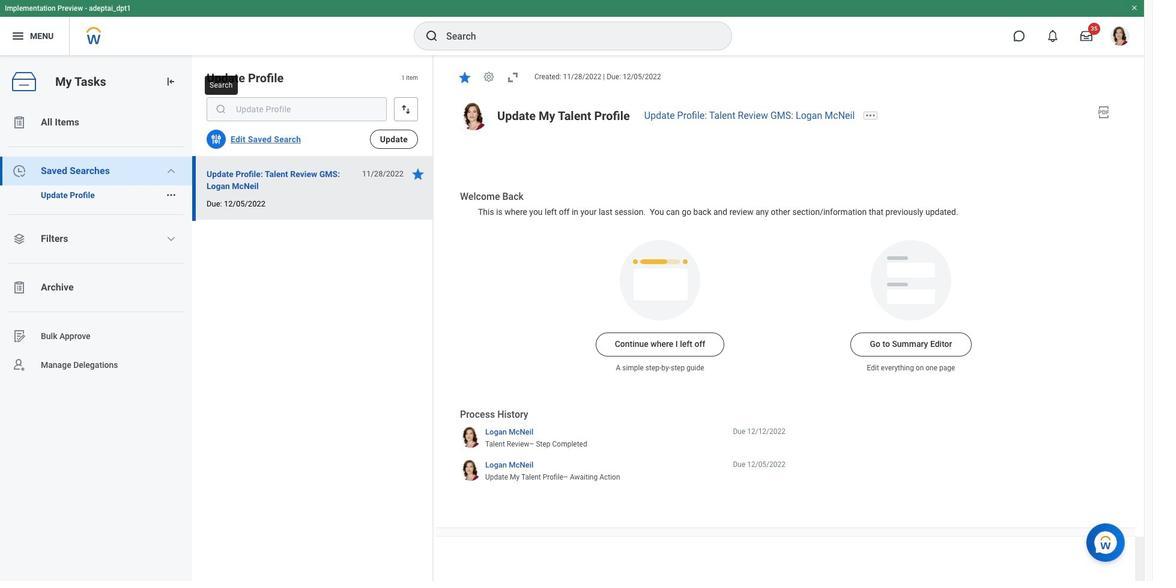Task type: vqa. For each thing, say whether or not it's contained in the screenshot.
"Maximilian Schneider"
no



Task type: locate. For each thing, give the bounding box(es) containing it.
chevron down image
[[167, 166, 176, 176], [167, 234, 176, 244]]

chevron down image up related actions icon
[[167, 166, 176, 176]]

clipboard image
[[12, 281, 26, 295]]

clipboard image
[[12, 115, 26, 130]]

chevron down image down related actions icon
[[167, 234, 176, 244]]

chevron down image for perspective icon
[[167, 234, 176, 244]]

banner
[[0, 0, 1144, 55]]

none text field inside item list element
[[207, 97, 387, 121]]

star image
[[411, 167, 425, 181]]

fullscreen image
[[506, 70, 520, 85]]

tooltip
[[202, 73, 240, 97]]

chevron down image for clock check 'icon'
[[167, 166, 176, 176]]

gear image
[[483, 71, 495, 83]]

star image
[[458, 70, 472, 85]]

employee's photo (logan mcneil) image
[[460, 103, 488, 130]]

1 vertical spatial chevron down image
[[167, 234, 176, 244]]

list
[[0, 108, 192, 380]]

2 chevron down image from the top
[[167, 234, 176, 244]]

None text field
[[207, 97, 387, 121]]

process history region
[[460, 408, 786, 487]]

transformation import image
[[165, 76, 177, 88]]

0 vertical spatial chevron down image
[[167, 166, 176, 176]]

configure image
[[210, 133, 222, 145]]

search image
[[215, 103, 227, 115]]

clock check image
[[12, 164, 26, 178]]

justify image
[[11, 29, 25, 43]]

1 chevron down image from the top
[[167, 166, 176, 176]]



Task type: describe. For each thing, give the bounding box(es) containing it.
Search Workday  search field
[[446, 23, 707, 49]]

search image
[[425, 29, 439, 43]]

close environment banner image
[[1131, 4, 1138, 11]]

notifications large image
[[1047, 30, 1059, 42]]

user plus image
[[12, 358, 26, 372]]

profile logan mcneil image
[[1111, 26, 1130, 48]]

sort image
[[400, 103, 412, 115]]

related actions image
[[166, 190, 177, 201]]

item list element
[[192, 55, 434, 582]]

perspective image
[[12, 232, 26, 246]]

rename image
[[12, 329, 26, 344]]

inbox large image
[[1081, 30, 1093, 42]]

view printable version (pdf) image
[[1097, 105, 1111, 119]]



